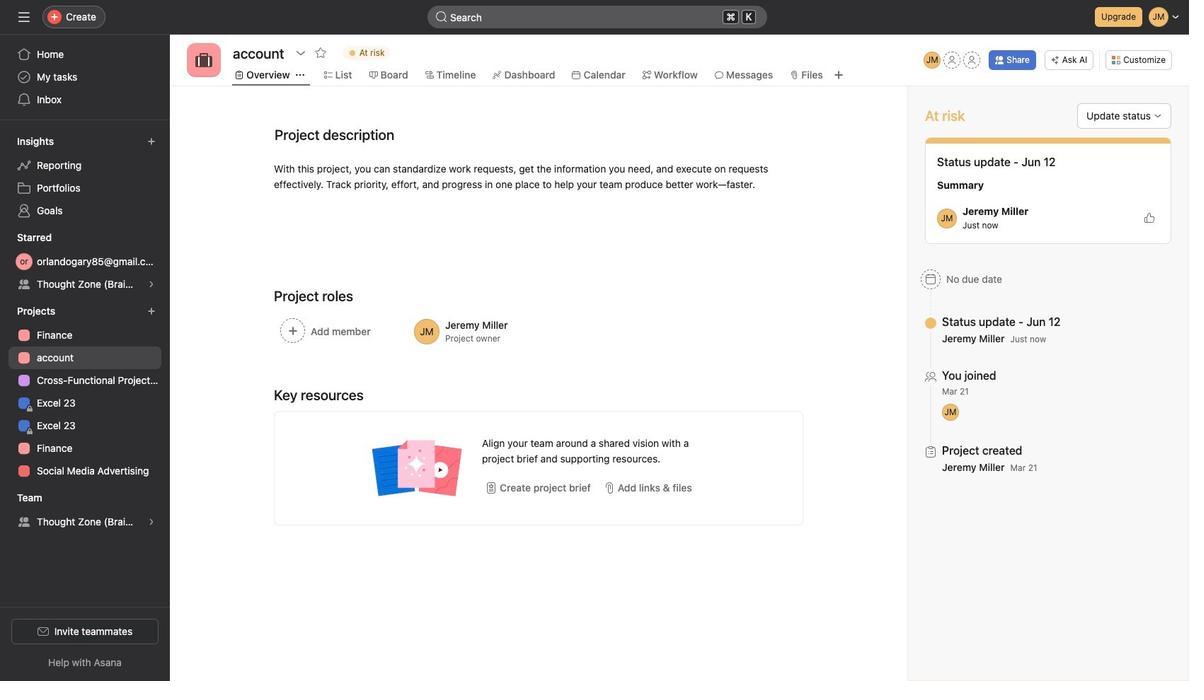 Task type: locate. For each thing, give the bounding box(es) containing it.
None text field
[[229, 40, 288, 66]]

Project description title text field
[[266, 120, 398, 150]]

add to starred image
[[315, 47, 326, 59]]

teams element
[[0, 486, 170, 537]]

show options image
[[295, 47, 306, 59]]

see details, thought zone (brainstorm space) image
[[147, 518, 156, 527]]

jm image
[[927, 52, 939, 69], [945, 404, 957, 421]]

jm image
[[941, 209, 953, 228]]

None field
[[428, 6, 768, 28]]

insights element
[[0, 129, 170, 225]]

add tab image
[[833, 69, 845, 81]]

new insights image
[[147, 137, 156, 146]]

hide sidebar image
[[18, 11, 30, 23]]

latest status update element
[[926, 137, 1172, 244]]

0 vertical spatial jm image
[[927, 52, 939, 69]]

1 vertical spatial jm image
[[945, 404, 957, 421]]

briefcase image
[[195, 52, 212, 69]]

isinverse image
[[436, 11, 448, 23]]

0 likes. click to like this task image
[[1144, 213, 1156, 224]]



Task type: vqa. For each thing, say whether or not it's contained in the screenshot.
the bottommost See details, Thought Zone (Brainstorm Space) icon
yes



Task type: describe. For each thing, give the bounding box(es) containing it.
see details, thought zone (brainstorm space) image
[[147, 280, 156, 289]]

1 horizontal spatial jm image
[[945, 404, 957, 421]]

Search tasks, projects, and more text field
[[428, 6, 768, 28]]

global element
[[0, 35, 170, 120]]

starred element
[[0, 225, 170, 299]]

update status image
[[1154, 112, 1163, 120]]

or image
[[20, 254, 28, 271]]

projects element
[[0, 299, 170, 486]]

0 horizontal spatial jm image
[[927, 52, 939, 69]]

tab actions image
[[296, 71, 304, 79]]

new project or portfolio image
[[147, 307, 156, 316]]



